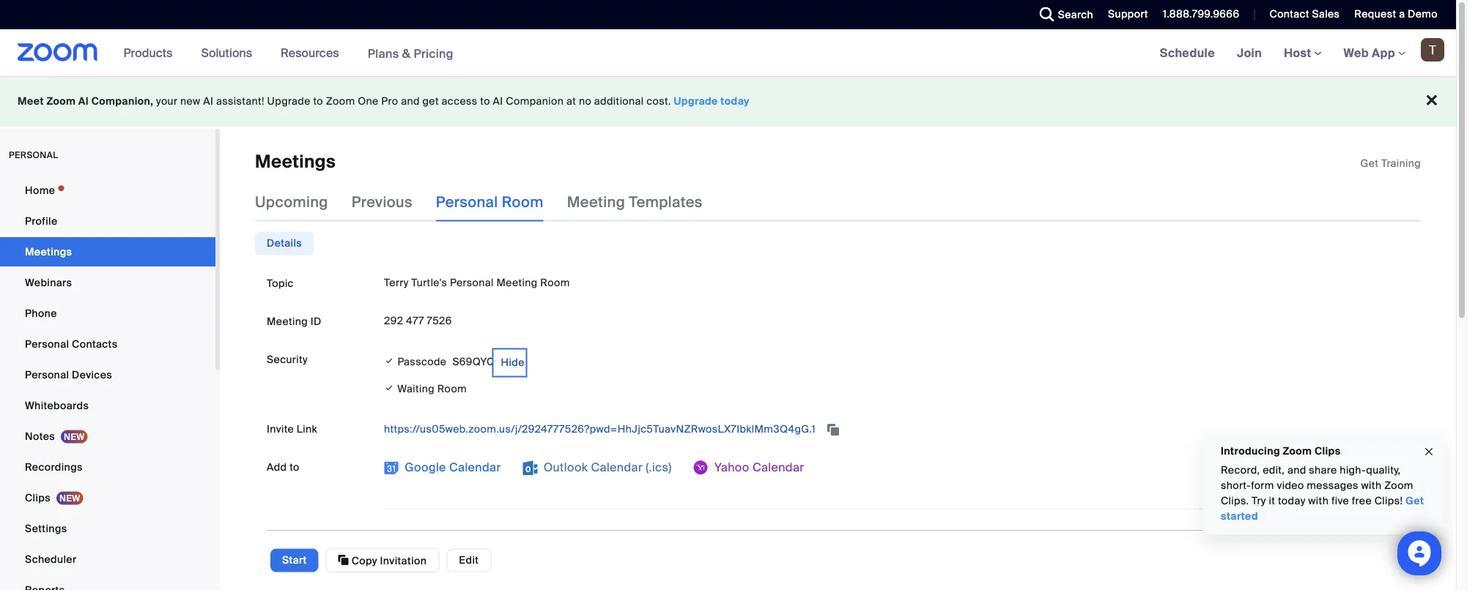 Task type: describe. For each thing, give the bounding box(es) containing it.
product information navigation
[[113, 29, 465, 77]]

previous
[[352, 193, 413, 212]]

details tab
[[255, 232, 314, 255]]

copy invitation
[[349, 555, 427, 568]]

zoom logo image
[[18, 43, 98, 62]]

zoom left one
[[326, 95, 355, 108]]

get started
[[1222, 495, 1425, 524]]

share
[[1310, 464, 1338, 478]]

0 vertical spatial with
[[1362, 480, 1382, 493]]

request
[[1355, 7, 1397, 21]]

calendar for google
[[449, 460, 501, 475]]

upgrade today link
[[674, 95, 750, 108]]

today inside record, edit, and share high-quality, short-form video messages with zoom clips. try it today with five free clips!
[[1279, 495, 1306, 509]]

yahoo
[[715, 460, 750, 475]]

meeting inside topic element
[[497, 276, 538, 290]]

host button
[[1285, 45, 1322, 60]]

7526
[[427, 314, 452, 328]]

try
[[1252, 495, 1267, 509]]

copy
[[352, 555, 378, 568]]

https://us05web.zoom.us/j/2924777526?pwd=hhjjc5tuavnzrwoslx7ibklmm3q4gg.1 application
[[384, 418, 1410, 441]]

outlook
[[544, 460, 588, 475]]

search button
[[1029, 0, 1098, 29]]

close image
[[1424, 444, 1436, 461]]

topic
[[267, 277, 294, 291]]

started
[[1222, 510, 1259, 524]]

passcode
[[398, 356, 447, 369]]

meet zoom ai companion, your new ai assistant! upgrade to zoom one pro and get access to ai companion at no additional cost. upgrade today
[[18, 95, 750, 108]]

(.ics)
[[646, 460, 672, 475]]

schedule link
[[1150, 29, 1227, 76]]

calendar for yahoo
[[753, 460, 805, 475]]

products
[[124, 45, 173, 60]]

terry
[[384, 276, 409, 290]]

https://us05web.zoom.us/j/2924777526?pwd=hhjjc5tuavnzrwoslx7ibklmm3q4gg.1 link
[[384, 423, 819, 436]]

web app button
[[1344, 45, 1406, 60]]

one
[[358, 95, 379, 108]]

participant
[[384, 560, 438, 574]]

access
[[442, 95, 478, 108]]

additional
[[595, 95, 644, 108]]

profile picture image
[[1422, 38, 1445, 62]]

0 horizontal spatial with
[[1309, 495, 1330, 509]]

personal menu menu
[[0, 176, 216, 591]]

room for waiting room
[[438, 383, 467, 396]]

hide
[[501, 356, 525, 370]]

messages
[[1308, 480, 1359, 493]]

no
[[579, 95, 592, 108]]

room for personal room
[[502, 193, 544, 212]]

contacts
[[72, 338, 118, 351]]

invitation
[[380, 555, 427, 568]]

hide button
[[495, 352, 525, 375]]

add
[[267, 461, 287, 474]]

1 horizontal spatial meetings
[[255, 151, 336, 173]]

terry turtle's personal meeting room
[[384, 276, 570, 290]]

search
[[1059, 8, 1094, 21]]

personal for personal contacts
[[25, 338, 69, 351]]

at
[[567, 95, 576, 108]]

https://us05web.zoom.us/j/2924777526?pwd=hhjjc5tuavnzrwoslx7ibklmm3q4gg.1
[[384, 423, 819, 436]]

join
[[1238, 45, 1263, 60]]

get for get training
[[1361, 157, 1379, 170]]

solutions button
[[201, 29, 259, 76]]

off for host
[[472, 540, 486, 554]]

292
[[384, 314, 404, 328]]

plans
[[368, 46, 399, 61]]

introducing zoom clips
[[1222, 445, 1341, 458]]

and inside meet zoom ai companion, footer
[[401, 95, 420, 108]]

link
[[297, 423, 317, 436]]

btn image for google calendar
[[384, 461, 399, 476]]

request a demo
[[1355, 7, 1439, 21]]

1 upgrade from the left
[[267, 95, 311, 108]]

turtle's
[[412, 276, 447, 290]]

recordings link
[[0, 453, 216, 482]]

cost.
[[647, 95, 672, 108]]

companion,
[[91, 95, 153, 108]]

1 horizontal spatial to
[[313, 95, 323, 108]]

free
[[1353, 495, 1373, 509]]

a
[[1400, 7, 1406, 21]]

notes
[[25, 430, 55, 444]]

id
[[311, 315, 322, 329]]

notes link
[[0, 422, 216, 452]]

home
[[25, 184, 55, 197]]

477
[[406, 314, 424, 328]]

meeting for meeting templates
[[567, 193, 626, 212]]

start
[[282, 554, 307, 568]]

pricing
[[414, 46, 454, 61]]

room inside topic element
[[541, 276, 570, 290]]

0 vertical spatial clips
[[1315, 445, 1341, 458]]

join link
[[1227, 29, 1274, 76]]

personal for personal room
[[436, 193, 498, 212]]

webinars
[[25, 276, 72, 290]]

google calendar link
[[384, 456, 501, 479]]

personal devices link
[[0, 361, 216, 390]]

zoom right meet
[[47, 95, 76, 108]]

settings
[[25, 522, 67, 536]]

templates
[[629, 193, 703, 212]]

copy invitation button
[[326, 549, 439, 573]]

1.888.799.9666 button up schedule
[[1153, 0, 1244, 29]]

web
[[1344, 45, 1370, 60]]

meet zoom ai companion, footer
[[0, 76, 1457, 127]]

3 ai from the left
[[493, 95, 503, 108]]

2 checked image from the top
[[384, 381, 395, 396]]

scheduler link
[[0, 546, 216, 575]]

edit,
[[1263, 464, 1286, 478]]

it
[[1270, 495, 1276, 509]]

edit
[[459, 554, 479, 568]]

outlook calendar (.ics) link
[[523, 456, 672, 479]]

host inside meetings navigation
[[1285, 45, 1315, 60]]

meeting for meeting id
[[267, 315, 308, 329]]

personal devices
[[25, 368, 112, 382]]

zoom inside record, edit, and share high-quality, short-form video messages with zoom clips. try it today with five free clips!
[[1385, 480, 1414, 493]]



Task type: vqa. For each thing, say whether or not it's contained in the screenshot.
'PM' on the right
no



Task type: locate. For each thing, give the bounding box(es) containing it.
2 vertical spatial meeting
[[267, 315, 308, 329]]

1 checked image from the top
[[384, 354, 395, 369]]

1 vertical spatial host element
[[472, 560, 560, 575]]

0 horizontal spatial to
[[290, 461, 300, 474]]

personal contacts
[[25, 338, 118, 351]]

0 horizontal spatial host
[[384, 540, 408, 554]]

get for get started
[[1406, 495, 1425, 509]]

2 horizontal spatial ai
[[493, 95, 503, 108]]

2 vertical spatial room
[[438, 383, 467, 396]]

details
[[267, 237, 302, 250]]

contact
[[1270, 7, 1310, 21]]

1 horizontal spatial ai
[[203, 95, 214, 108]]

waiting
[[398, 383, 435, 396]]

google
[[405, 460, 446, 475]]

btn image left google
[[384, 461, 399, 476]]

0 horizontal spatial calendar
[[449, 460, 501, 475]]

1 ai from the left
[[78, 95, 89, 108]]

btn image for yahoo calendar
[[694, 461, 709, 476]]

1 vertical spatial meetings
[[25, 245, 72, 259]]

passcode s69qyq hide
[[398, 356, 525, 370]]

0 vertical spatial today
[[721, 95, 750, 108]]

support link
[[1098, 0, 1153, 29], [1109, 7, 1149, 21]]

phone link
[[0, 299, 216, 328]]

to
[[313, 95, 323, 108], [480, 95, 490, 108], [290, 461, 300, 474]]

calendar inside outlook calendar (.ics) "link"
[[591, 460, 643, 475]]

btn image
[[384, 461, 399, 476], [694, 461, 709, 476]]

1 btn image from the left
[[384, 461, 399, 476]]

upgrade down product information navigation
[[267, 95, 311, 108]]

to right add
[[290, 461, 300, 474]]

0 vertical spatial get
[[1361, 157, 1379, 170]]

support
[[1109, 7, 1149, 21]]

to right access
[[480, 95, 490, 108]]

1 calendar from the left
[[449, 460, 501, 475]]

2 horizontal spatial to
[[480, 95, 490, 108]]

btn image inside google calendar link
[[384, 461, 399, 476]]

and up video
[[1288, 464, 1307, 478]]

calendar down https://us05web.zoom.us/j/2924777526?pwd=hhjjc5tuavnzrwoslx7ibklmm3q4gg.1
[[591, 460, 643, 475]]

2 horizontal spatial calendar
[[753, 460, 805, 475]]

copy image
[[338, 554, 349, 567]]

btn image
[[523, 461, 538, 476]]

copy url image
[[826, 425, 841, 435]]

2 off from the top
[[472, 560, 486, 574]]

assistant!
[[216, 95, 265, 108]]

0 horizontal spatial and
[[401, 95, 420, 108]]

personal room
[[436, 193, 544, 212]]

and left get
[[401, 95, 420, 108]]

1 vertical spatial meeting
[[497, 276, 538, 290]]

0 horizontal spatial get
[[1361, 157, 1379, 170]]

clips up settings
[[25, 492, 51, 505]]

meeting inside tabs of meeting tab list
[[567, 193, 626, 212]]

get left training
[[1361, 157, 1379, 170]]

invite link
[[267, 423, 317, 436]]

your
[[156, 95, 178, 108]]

personal for personal devices
[[25, 368, 69, 382]]

get inside get started
[[1406, 495, 1425, 509]]

introducing
[[1222, 445, 1281, 458]]

1 horizontal spatial and
[[1288, 464, 1307, 478]]

resources button
[[281, 29, 346, 76]]

video
[[267, 538, 296, 552]]

checked image left passcode
[[384, 354, 395, 369]]

whiteboards
[[25, 399, 89, 413]]

3 calendar from the left
[[753, 460, 805, 475]]

quality,
[[1367, 464, 1401, 478]]

0 horizontal spatial upgrade
[[267, 95, 311, 108]]

0 horizontal spatial btn image
[[384, 461, 399, 476]]

calendar inside yahoo calendar 'link'
[[753, 460, 805, 475]]

off for participant
[[472, 560, 486, 574]]

room
[[502, 193, 544, 212], [541, 276, 570, 290], [438, 383, 467, 396]]

topic element
[[384, 272, 1410, 294]]

clips!
[[1375, 495, 1404, 509]]

clips link
[[0, 484, 216, 513]]

1 vertical spatial host
[[384, 540, 408, 554]]

1 off from the top
[[472, 540, 486, 554]]

add to element
[[384, 456, 1410, 495]]

pro
[[382, 95, 398, 108]]

settings link
[[0, 515, 216, 544]]

get right clips!
[[1406, 495, 1425, 509]]

1 vertical spatial clips
[[25, 492, 51, 505]]

and inside record, edit, and share high-quality, short-form video messages with zoom clips. try it today with five free clips!
[[1288, 464, 1307, 478]]

0 vertical spatial host
[[1285, 45, 1315, 60]]

host down contact sales
[[1285, 45, 1315, 60]]

1 horizontal spatial today
[[1279, 495, 1306, 509]]

calendar right google
[[449, 460, 501, 475]]

meetings up webinars
[[25, 245, 72, 259]]

1.888.799.9666 button up schedule link
[[1164, 7, 1240, 21]]

calendar inside google calendar link
[[449, 460, 501, 475]]

ai left companion,
[[78, 95, 89, 108]]

invite
[[267, 423, 294, 436]]

short-
[[1222, 480, 1252, 493]]

google calendar
[[402, 460, 501, 475]]

webinars link
[[0, 268, 216, 298]]

0 vertical spatial host element
[[472, 540, 560, 554]]

yahoo calendar link
[[694, 456, 805, 479]]

banner
[[0, 29, 1457, 77]]

get training link
[[1361, 157, 1422, 170]]

host up invitation
[[384, 540, 408, 554]]

0 vertical spatial meeting
[[567, 193, 626, 212]]

clips inside personal menu menu
[[25, 492, 51, 505]]

add to
[[267, 461, 300, 474]]

1 vertical spatial with
[[1309, 495, 1330, 509]]

ai right new
[[203, 95, 214, 108]]

1 vertical spatial today
[[1279, 495, 1306, 509]]

1 horizontal spatial btn image
[[694, 461, 709, 476]]

edit button
[[447, 549, 492, 573]]

contact sales link
[[1259, 0, 1344, 29], [1270, 7, 1341, 21]]

0 vertical spatial and
[[401, 95, 420, 108]]

0 horizontal spatial today
[[721, 95, 750, 108]]

host element for participant
[[472, 560, 560, 575]]

with
[[1362, 480, 1382, 493], [1309, 495, 1330, 509]]

off right participant
[[472, 560, 486, 574]]

zoom up clips!
[[1385, 480, 1414, 493]]

phone
[[25, 307, 57, 320]]

personal
[[436, 193, 498, 212], [450, 276, 494, 290], [25, 338, 69, 351], [25, 368, 69, 382]]

off up edit
[[472, 540, 486, 554]]

1 horizontal spatial get
[[1406, 495, 1425, 509]]

0 horizontal spatial clips
[[25, 492, 51, 505]]

new
[[180, 95, 201, 108]]

0 vertical spatial checked image
[[384, 354, 395, 369]]

2 horizontal spatial meeting
[[567, 193, 626, 212]]

meeting id
[[267, 315, 322, 329]]

2 ai from the left
[[203, 95, 214, 108]]

contact sales
[[1270, 7, 1341, 21]]

meet
[[18, 95, 44, 108]]

today inside meet zoom ai companion, footer
[[721, 95, 750, 108]]

personal inside tabs of meeting tab list
[[436, 193, 498, 212]]

meeting templates
[[567, 193, 703, 212]]

1 horizontal spatial upgrade
[[674, 95, 718, 108]]

checked image left 'waiting'
[[384, 381, 395, 396]]

0 vertical spatial off
[[472, 540, 486, 554]]

clips up share at the bottom right of page
[[1315, 445, 1341, 458]]

2 calendar from the left
[[591, 460, 643, 475]]

&
[[402, 46, 411, 61]]

personal inside topic element
[[450, 276, 494, 290]]

1 vertical spatial off
[[472, 560, 486, 574]]

yahoo calendar
[[712, 460, 805, 475]]

292 477 7526
[[384, 314, 452, 328]]

host
[[1285, 45, 1315, 60], [384, 540, 408, 554]]

record, edit, and share high-quality, short-form video messages with zoom clips. try it today with five free clips!
[[1222, 464, 1414, 509]]

clips
[[1315, 445, 1341, 458], [25, 492, 51, 505]]

2 host element from the top
[[472, 560, 560, 575]]

with up free
[[1362, 480, 1382, 493]]

room inside tabs of meeting tab list
[[502, 193, 544, 212]]

1 horizontal spatial calendar
[[591, 460, 643, 475]]

security
[[267, 353, 308, 367]]

video
[[1278, 480, 1305, 493]]

record,
[[1222, 464, 1261, 478]]

sales
[[1313, 7, 1341, 21]]

2 upgrade from the left
[[674, 95, 718, 108]]

five
[[1332, 495, 1350, 509]]

checked image
[[384, 354, 395, 369], [384, 381, 395, 396]]

banner containing products
[[0, 29, 1457, 77]]

whiteboards link
[[0, 392, 216, 421]]

1 horizontal spatial meeting
[[497, 276, 538, 290]]

home link
[[0, 176, 216, 205]]

companion
[[506, 95, 564, 108]]

btn image inside yahoo calendar 'link'
[[694, 461, 709, 476]]

1 host element from the top
[[472, 540, 560, 554]]

calendar for outlook
[[591, 460, 643, 475]]

1 vertical spatial room
[[541, 276, 570, 290]]

ai left companion
[[493, 95, 503, 108]]

with down the messages
[[1309, 495, 1330, 509]]

1 vertical spatial and
[[1288, 464, 1307, 478]]

upgrade right cost.
[[674, 95, 718, 108]]

plans & pricing
[[368, 46, 454, 61]]

1.888.799.9666 button
[[1153, 0, 1244, 29], [1164, 7, 1240, 21]]

host element
[[472, 540, 560, 554], [472, 560, 560, 575]]

clips.
[[1222, 495, 1250, 509]]

meetings up 'upcoming'
[[255, 151, 336, 173]]

tabs of meeting tab list
[[255, 184, 726, 222]]

meetings inside personal menu menu
[[25, 245, 72, 259]]

profile link
[[0, 207, 216, 236]]

meetings link
[[0, 238, 216, 267]]

1 horizontal spatial with
[[1362, 480, 1382, 493]]

1 horizontal spatial host
[[1285, 45, 1315, 60]]

get
[[1361, 157, 1379, 170], [1406, 495, 1425, 509]]

outlook calendar (.ics)
[[541, 460, 672, 475]]

host element for host
[[472, 540, 560, 554]]

0 horizontal spatial meetings
[[25, 245, 72, 259]]

meetings navigation
[[1150, 29, 1457, 77]]

btn image left yahoo
[[694, 461, 709, 476]]

1 horizontal spatial clips
[[1315, 445, 1341, 458]]

0 vertical spatial room
[[502, 193, 544, 212]]

devices
[[72, 368, 112, 382]]

1 vertical spatial checked image
[[384, 381, 395, 396]]

0 horizontal spatial ai
[[78, 95, 89, 108]]

details tab list
[[255, 232, 314, 255]]

0 horizontal spatial meeting
[[267, 315, 308, 329]]

0 vertical spatial meetings
[[255, 151, 336, 173]]

get training
[[1361, 157, 1422, 170]]

to down resources dropdown button at left
[[313, 95, 323, 108]]

zoom up edit,
[[1284, 445, 1313, 458]]

calendar right yahoo
[[753, 460, 805, 475]]

off
[[472, 540, 486, 554], [472, 560, 486, 574]]

scheduler
[[25, 553, 77, 567]]

1 vertical spatial get
[[1406, 495, 1425, 509]]

start button
[[271, 549, 319, 573]]

2 btn image from the left
[[694, 461, 709, 476]]



